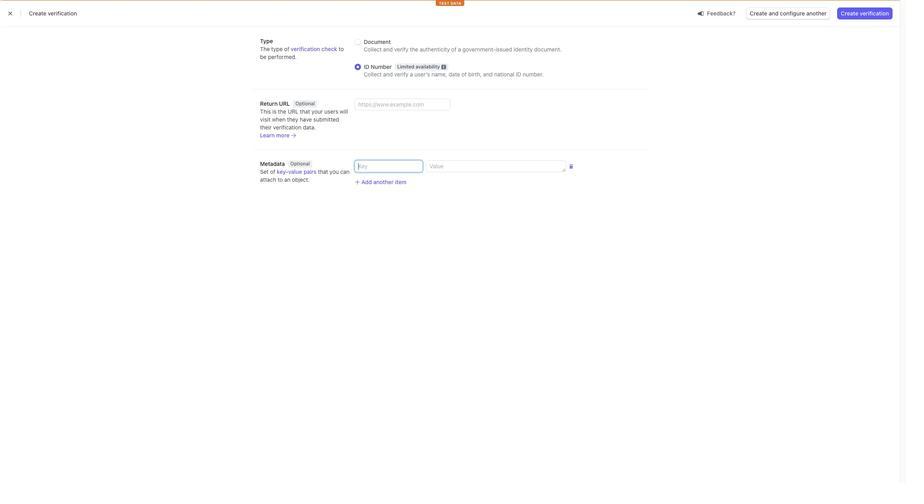 Task type: describe. For each thing, give the bounding box(es) containing it.
payments
[[160, 22, 186, 29]]

create verification inside create verification button
[[841, 10, 889, 17]]

billing
[[300, 22, 316, 29]]

birth,
[[468, 71, 482, 78]]

value
[[288, 168, 302, 175]]

availability
[[416, 64, 440, 70]]

create inside button
[[841, 10, 859, 17]]

number
[[371, 63, 392, 70]]

reports link
[[322, 21, 350, 30]]

when
[[272, 116, 286, 123]]

return url
[[260, 100, 290, 107]]

the
[[260, 46, 270, 52]]

attach
[[260, 176, 276, 183]]

this
[[260, 108, 271, 115]]

item
[[395, 179, 407, 185]]

optional for metadata
[[290, 161, 310, 167]]

customers
[[229, 22, 257, 29]]

Key text field
[[355, 161, 422, 172]]

key-
[[277, 168, 288, 175]]

url inside this is the url that your users will visit when they have submitted their verification data.
[[288, 108, 299, 115]]

https://www.example.com text field
[[355, 99, 450, 110]]

payments link
[[156, 21, 190, 30]]

name,
[[432, 71, 447, 78]]

and right "birth,"
[[483, 71, 493, 78]]

document collect and verify the authenticity of a government-issued identity document.
[[364, 38, 562, 53]]

Value text field
[[426, 161, 566, 172]]

customers link
[[225, 21, 261, 30]]

0 horizontal spatial a
[[410, 71, 413, 78]]

add another item button
[[355, 178, 407, 186]]

and inside button
[[769, 10, 779, 17]]

document.
[[534, 46, 562, 53]]

connect
[[356, 22, 378, 29]]

key-value pairs link
[[277, 168, 317, 176]]

authenticity
[[420, 46, 450, 53]]

will
[[340, 108, 348, 115]]

type
[[271, 46, 283, 52]]

to inside "that you can attach to an object."
[[278, 176, 283, 183]]

collect inside the document collect and verify the authenticity of a government-issued identity document.
[[364, 46, 382, 53]]

balances link
[[192, 21, 223, 30]]

create button
[[651, 4, 684, 13]]

limited availability
[[397, 64, 440, 70]]

is
[[272, 108, 277, 115]]

1 create verification from the left
[[29, 10, 77, 17]]

notifications image
[[715, 6, 721, 12]]

products
[[267, 22, 291, 29]]

verification inside this is the url that your users will visit when they have submitted their verification data.
[[273, 124, 302, 131]]

1 horizontal spatial id
[[516, 71, 521, 78]]

test mode
[[713, 22, 740, 29]]

number.
[[523, 71, 544, 78]]

mode
[[726, 22, 740, 29]]

create and configure another button
[[747, 8, 830, 19]]

object.
[[292, 176, 310, 183]]

and down number
[[383, 71, 393, 78]]

date
[[449, 71, 460, 78]]

return
[[260, 100, 278, 107]]

limited
[[397, 64, 414, 70]]

add
[[362, 179, 372, 185]]

home link
[[131, 21, 155, 30]]

the type of verification check
[[260, 46, 337, 52]]

add another item
[[362, 179, 407, 185]]

learn
[[260, 132, 275, 139]]

to be performed.
[[260, 46, 344, 60]]

developers link
[[671, 21, 708, 30]]

have
[[300, 116, 312, 123]]

that you can attach to an object.
[[260, 168, 350, 183]]

metadata
[[260, 160, 285, 167]]

verification inside button
[[860, 10, 889, 17]]

set of key-value pairs
[[260, 168, 317, 175]]

check
[[322, 46, 337, 52]]

id number
[[364, 63, 392, 70]]

2 verify from the top
[[394, 71, 409, 78]]

connect link
[[352, 21, 382, 30]]

your
[[312, 108, 323, 115]]

learn more link
[[260, 131, 296, 139]]

an
[[284, 176, 291, 183]]



Task type: locate. For each thing, give the bounding box(es) containing it.
a left government-
[[458, 46, 461, 53]]

1 vertical spatial id
[[516, 71, 521, 78]]

and inside the document collect and verify the authenticity of a government-issued identity document.
[[383, 46, 393, 53]]

1 collect from the top
[[364, 46, 382, 53]]

0 vertical spatial to
[[339, 46, 344, 52]]

you
[[330, 168, 339, 175]]

that
[[300, 108, 310, 115], [318, 168, 328, 175]]

be
[[260, 53, 267, 60]]

of down metadata
[[270, 168, 275, 175]]

1 vertical spatial a
[[410, 71, 413, 78]]

verify down limited
[[394, 71, 409, 78]]

of right authenticity
[[451, 46, 457, 53]]

government-
[[463, 46, 496, 53]]

that inside this is the url that your users will visit when they have submitted their verification data.
[[300, 108, 310, 115]]

products link
[[263, 21, 294, 30]]

1 vertical spatial another
[[373, 179, 394, 185]]

they
[[287, 116, 298, 123]]

the inside this is the url that your users will visit when they have submitted their verification data.
[[278, 108, 286, 115]]

verify
[[394, 46, 409, 53], [394, 71, 409, 78]]

users
[[324, 108, 338, 115]]

0 vertical spatial a
[[458, 46, 461, 53]]

0 vertical spatial id
[[364, 63, 369, 70]]

1 vertical spatial that
[[318, 168, 328, 175]]

id left number
[[364, 63, 369, 70]]

1 horizontal spatial another
[[807, 10, 827, 17]]

create
[[656, 6, 671, 11], [29, 10, 46, 17], [750, 10, 768, 17], [841, 10, 859, 17]]

another right configure
[[807, 10, 827, 17]]

that left you
[[318, 168, 328, 175]]

configure
[[780, 10, 805, 17]]

visit
[[260, 116, 271, 123]]

balances
[[196, 22, 219, 29]]

identity
[[514, 46, 533, 53]]

a inside the document collect and verify the authenticity of a government-issued identity document.
[[458, 46, 461, 53]]

0 vertical spatial optional
[[296, 101, 315, 107]]

the inside the document collect and verify the authenticity of a government-issued identity document.
[[410, 46, 418, 53]]

a
[[458, 46, 461, 53], [410, 71, 413, 78]]

more
[[387, 22, 401, 29]]

the
[[410, 46, 418, 53], [278, 108, 286, 115]]

optional up your in the left top of the page
[[296, 101, 315, 107]]

document
[[364, 38, 391, 45]]

url up they
[[288, 108, 299, 115]]

0 horizontal spatial to
[[278, 176, 283, 183]]

0 horizontal spatial another
[[373, 179, 394, 185]]

to left an
[[278, 176, 283, 183]]

more
[[276, 132, 290, 139]]

submitted
[[313, 116, 339, 123]]

of
[[284, 46, 289, 52], [451, 46, 457, 53], [462, 71, 467, 78], [270, 168, 275, 175]]

feedback? button
[[695, 8, 739, 19]]

national
[[494, 71, 515, 78]]

id
[[364, 63, 369, 70], [516, 71, 521, 78]]

identity
[[407, 23, 425, 29]]

of right date
[[462, 71, 467, 78]]

verification check link
[[291, 45, 337, 53]]

this is the url that your users will visit when they have submitted their verification data.
[[260, 108, 348, 131]]

home
[[135, 22, 151, 29]]

user's
[[415, 71, 430, 78]]

of inside the document collect and verify the authenticity of a government-issued identity document.
[[451, 46, 457, 53]]

that up have
[[300, 108, 310, 115]]

url right return at top
[[279, 100, 290, 107]]

collect and verify a user's name, date of birth, and national id number.
[[364, 71, 544, 78]]

their
[[260, 124, 272, 131]]

1 horizontal spatial create verification
[[841, 10, 889, 17]]

verify inside the document collect and verify the authenticity of a government-issued identity document.
[[394, 46, 409, 53]]

learn more
[[260, 132, 290, 139]]

another down key text field
[[373, 179, 394, 185]]

reports
[[325, 22, 346, 29]]

pairs
[[304, 168, 317, 175]]

2 create verification from the left
[[841, 10, 889, 17]]

1 horizontal spatial that
[[318, 168, 328, 175]]

to
[[339, 46, 344, 52], [278, 176, 283, 183]]

1 horizontal spatial the
[[410, 46, 418, 53]]

billing link
[[296, 21, 320, 30]]

1 vertical spatial verify
[[394, 71, 409, 78]]

0 horizontal spatial id
[[364, 63, 369, 70]]

test
[[713, 22, 724, 29]]

verification
[[48, 10, 77, 17], [860, 10, 889, 17], [291, 46, 320, 52], [273, 124, 302, 131]]

optional for return url
[[296, 101, 315, 107]]

data.
[[303, 124, 316, 131]]

the up limited availability at the top of the page
[[410, 46, 418, 53]]

to inside to be performed.
[[339, 46, 344, 52]]

developers
[[675, 22, 704, 29]]

and down document in the left top of the page
[[383, 46, 393, 53]]

1 vertical spatial to
[[278, 176, 283, 183]]

1 horizontal spatial a
[[458, 46, 461, 53]]

type
[[260, 38, 273, 44]]

optional
[[296, 101, 315, 107], [290, 161, 310, 167]]

feedback?
[[707, 10, 736, 16]]

to right check
[[339, 46, 344, 52]]

set
[[260, 168, 269, 175]]

1 horizontal spatial to
[[339, 46, 344, 52]]

of up performed.
[[284, 46, 289, 52]]

performed.
[[268, 53, 297, 60]]

url
[[279, 100, 290, 107], [288, 108, 299, 115]]

collect down document in the left top of the page
[[364, 46, 382, 53]]

collect down id number
[[364, 71, 382, 78]]

a down limited
[[410, 71, 413, 78]]

2 collect from the top
[[364, 71, 382, 78]]

1 verify from the top
[[394, 46, 409, 53]]

create verification button
[[838, 8, 892, 19]]

0 vertical spatial collect
[[364, 46, 382, 53]]

optional up key-value pairs link
[[290, 161, 310, 167]]

id right the national
[[516, 71, 521, 78]]

0 vertical spatial that
[[300, 108, 310, 115]]

0 horizontal spatial that
[[300, 108, 310, 115]]

0 vertical spatial verify
[[394, 46, 409, 53]]

issued
[[496, 46, 512, 53]]

and left configure
[[769, 10, 779, 17]]

0 horizontal spatial the
[[278, 108, 286, 115]]

collect
[[364, 46, 382, 53], [364, 71, 382, 78]]

can
[[340, 168, 350, 175]]

1 vertical spatial url
[[288, 108, 299, 115]]

1 vertical spatial the
[[278, 108, 286, 115]]

1 vertical spatial collect
[[364, 71, 382, 78]]

that inside "that you can attach to an object."
[[318, 168, 328, 175]]

create and configure another
[[750, 10, 827, 17]]

0 vertical spatial another
[[807, 10, 827, 17]]

verify up limited
[[394, 46, 409, 53]]

0 vertical spatial the
[[410, 46, 418, 53]]

0 horizontal spatial create verification
[[29, 10, 77, 17]]

1 vertical spatial optional
[[290, 161, 310, 167]]

the right the is
[[278, 108, 286, 115]]

0 vertical spatial url
[[279, 100, 290, 107]]

None search field
[[345, 4, 540, 14]]



Task type: vqa. For each thing, say whether or not it's contained in the screenshot.
topmost .
no



